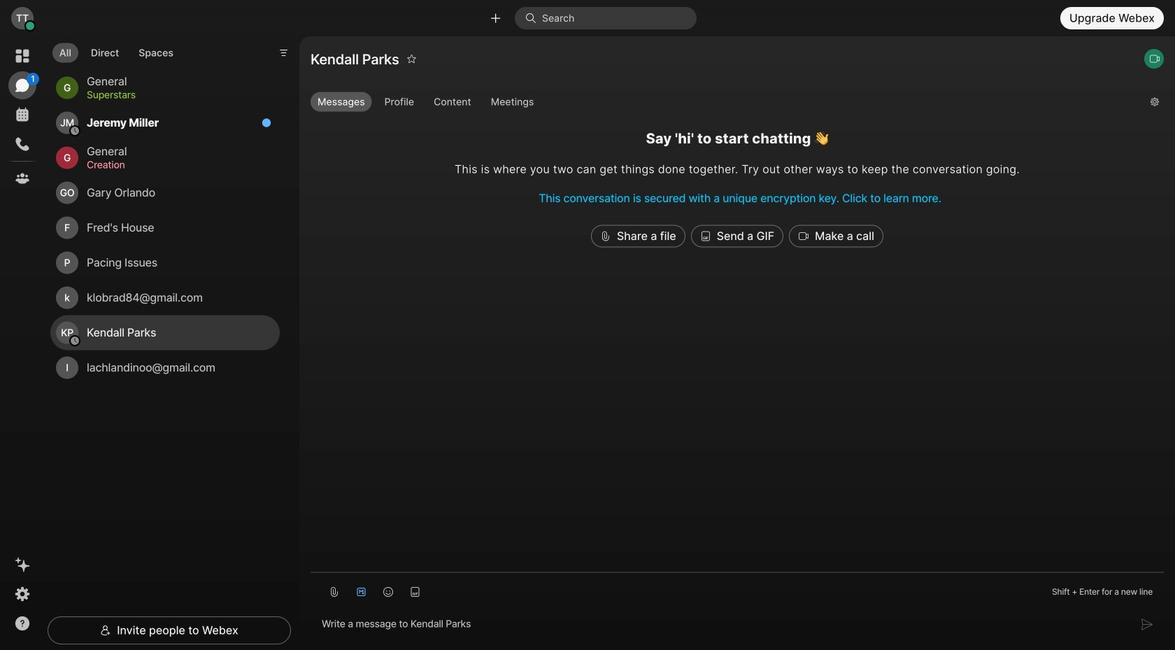 Task type: locate. For each thing, give the bounding box(es) containing it.
creation element
[[87, 157, 263, 173]]

tab list
[[49, 35, 184, 67]]

navigation
[[0, 36, 45, 650]]

0 vertical spatial general list item
[[50, 70, 280, 105]]

message composer toolbar element
[[311, 573, 1165, 605]]

group
[[311, 92, 1140, 115]]

superstars element
[[87, 87, 263, 103]]

gary orlando list item
[[50, 175, 280, 210]]

general list item
[[50, 70, 280, 105], [50, 140, 280, 175]]

1 vertical spatial general list item
[[50, 140, 280, 175]]

webex tab list
[[8, 42, 39, 192]]

new messages image
[[262, 118, 272, 128]]



Task type: describe. For each thing, give the bounding box(es) containing it.
klobrad84@gmail.com list item
[[50, 280, 280, 315]]

fred's house list item
[[50, 210, 280, 245]]

kendall parks list item
[[50, 315, 280, 350]]

jeremy miller, new messages list item
[[50, 105, 280, 140]]

1 general list item from the top
[[50, 70, 280, 105]]

pacing issues list item
[[50, 245, 280, 280]]

2 general list item from the top
[[50, 140, 280, 175]]

lachlandinoo@gmail.com list item
[[50, 350, 280, 385]]



Task type: vqa. For each thing, say whether or not it's contained in the screenshot.
Jacob Simon list item in the top right of the page
no



